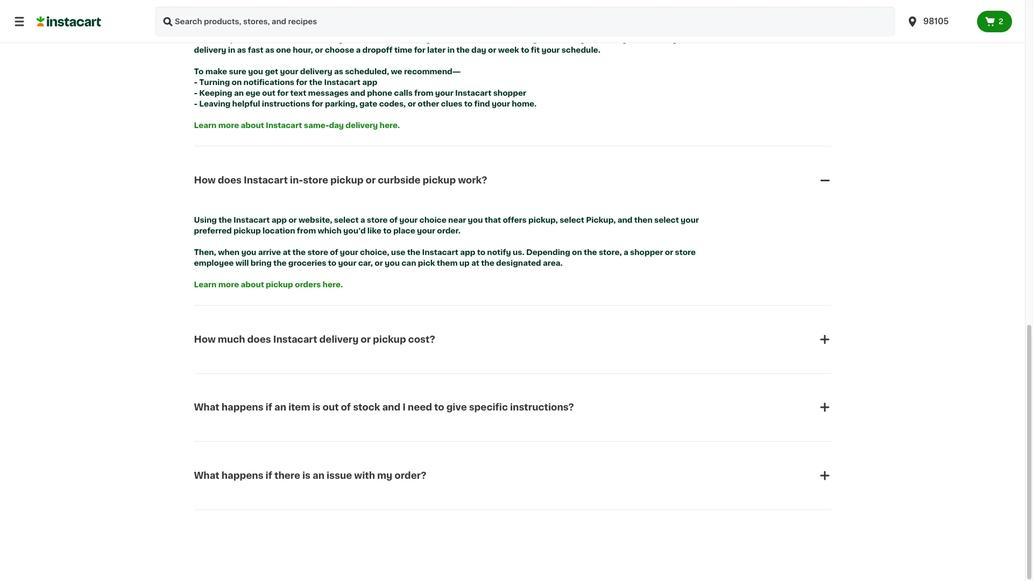 Task type: vqa. For each thing, say whether or not it's contained in the screenshot.
'PROBLEM' at bottom right
no



Task type: locate. For each thing, give the bounding box(es) containing it.
1 horizontal spatial choose
[[371, 35, 401, 43]]

1 vertical spatial happens
[[222, 471, 263, 480]]

of inside then, when you arrive at the store of your choice, use the instacart app to notify us. depending on the store, a shopper or store employee will bring the groceries to your car, or you can pick them up at the designated area.
[[330, 249, 338, 256]]

2 vertical spatial is
[[302, 471, 311, 480]]

from down website,
[[297, 227, 316, 235]]

from up other
[[414, 89, 433, 97]]

2 in from the left
[[447, 46, 455, 54]]

can right the you
[[606, 35, 620, 43]]

text
[[290, 89, 306, 97]]

1 vertical spatial of
[[330, 249, 338, 256]]

choose up dropoff
[[371, 35, 401, 43]]

1 vertical spatial -
[[194, 89, 197, 97]]

app inside to make sure you get your delivery as scheduled, we recommend— - turning on notifications for the instacart app - keeping an eye out for text messages and phone calls from your instacart shopper - leaving helpful instructions for parking, gate codes, or other clues to find your home.
[[362, 78, 377, 86]]

as left one
[[265, 46, 274, 54]]

0 horizontal spatial same-
[[304, 121, 329, 129]]

happens for an
[[222, 403, 263, 412]]

a left dropoff
[[356, 46, 361, 54]]

offers
[[503, 216, 527, 224]]

1 how from the top
[[194, 176, 216, 184]]

2 horizontal spatial of
[[389, 216, 398, 224]]

a up you'd at the left top of the page
[[360, 216, 365, 224]]

2 learn from the top
[[194, 281, 217, 289]]

your right 'find'
[[492, 100, 510, 108]]

you up will
[[241, 249, 256, 256]]

scheduled,
[[345, 68, 389, 75]]

here. right orders
[[323, 281, 343, 289]]

like inside using the instacart app or website, select a store of your choice near you that offers pickup, select pickup, and then select your preferred pickup location from which you'd like to place your order.
[[367, 227, 381, 235]]

1 horizontal spatial out
[[323, 403, 339, 412]]

more for learn more about pickup orders here.
[[218, 281, 239, 289]]

an inside what happens if an item is out of stock and i need to give specific instructions? dropdown button
[[274, 403, 286, 412]]

1 horizontal spatial can
[[402, 259, 416, 267]]

3 select from the left
[[654, 216, 679, 224]]

if left item
[[266, 403, 272, 412]]

0 vertical spatial on
[[232, 78, 242, 86]]

delivery inside to make sure you get your delivery as scheduled, we recommend— - turning on notifications for the instacart app - keeping an eye out for text messages and phone calls from your instacart shopper - leaving helpful instructions for parking, gate codes, or other clues to find your home.
[[300, 68, 332, 75]]

is right there
[[302, 471, 311, 480]]

item
[[288, 403, 310, 412]]

2 happens from the top
[[222, 471, 263, 480]]

that
[[320, 35, 337, 43], [485, 216, 501, 224]]

with
[[354, 471, 375, 480]]

to left 'find'
[[464, 100, 473, 108]]

happens inside dropdown button
[[222, 471, 263, 480]]

1 vertical spatial learn
[[194, 281, 217, 289]]

for up text at the left top
[[296, 78, 307, 86]]

None search field
[[155, 6, 895, 37]]

1 horizontal spatial does
[[247, 335, 271, 344]]

pickup
[[330, 176, 364, 184], [423, 176, 456, 184], [233, 227, 261, 235], [266, 281, 293, 289], [373, 335, 406, 344]]

0 vertical spatial an
[[234, 89, 244, 97]]

0 horizontal spatial can
[[355, 35, 370, 43]]

what for what happens if an item is out of stock and i need to give specific instructions?
[[194, 403, 219, 412]]

1 horizontal spatial app
[[362, 78, 377, 86]]

0 horizontal spatial select
[[334, 216, 359, 224]]

to left schedule
[[484, 35, 493, 43]]

like right would
[[469, 35, 483, 43]]

2
[[999, 18, 1003, 25]]

shopper inside to make sure you get your delivery as scheduled, we recommend— - turning on notifications for the instacart app - keeping an eye out for text messages and phone calls from your instacart shopper - leaving helpful instructions for parking, gate codes, or other clues to find your home.
[[493, 89, 526, 97]]

if inside dropdown button
[[266, 471, 272, 480]]

app up location
[[272, 216, 287, 224]]

calls
[[394, 89, 413, 97]]

about for instacart
[[241, 121, 264, 129]]

2 if from the top
[[266, 471, 272, 480]]

0 horizontal spatial get
[[265, 68, 278, 75]]

pickup left cost? on the bottom left
[[373, 335, 406, 344]]

specific
[[469, 403, 508, 412]]

0 vertical spatial at
[[283, 249, 291, 256]]

0 horizontal spatial out
[[262, 89, 275, 97]]

1 horizontal spatial select
[[560, 216, 584, 224]]

get up notifications
[[265, 68, 278, 75]]

2 horizontal spatial an
[[313, 471, 324, 480]]

eye
[[246, 89, 260, 97]]

about down bring at the top of the page
[[241, 281, 264, 289]]

what inside what happens if an item is out of stock and i need to give specific instructions? dropdown button
[[194, 403, 219, 412]]

about up fast
[[249, 35, 272, 43]]

select right pickup,
[[560, 216, 584, 224]]

shopper down then at the right of page
[[630, 249, 663, 256]]

can up dropoff
[[355, 35, 370, 43]]

pickup down bring at the top of the page
[[266, 281, 293, 289]]

out down notifications
[[262, 89, 275, 97]]

1 if from the top
[[266, 403, 272, 412]]

on inside then, when you arrive at the store of your choice, use the instacart app to notify us. depending on the store, a shopper or store employee will bring the groceries to your car, or you can pick them up at the designated area.
[[572, 249, 582, 256]]

1 more from the top
[[218, 121, 239, 129]]

2 vertical spatial -
[[194, 100, 197, 108]]

when inside the best part about instacart is that you can choose when you would like to schedule your delivery. you can get same-day delivery in as fast as one hour, or choose a dropoff time for later in the day or week to fit your schedule.
[[403, 35, 424, 43]]

0 vertical spatial same-
[[637, 35, 662, 43]]

the down would
[[456, 46, 470, 54]]

order.
[[437, 227, 461, 235]]

2 vertical spatial of
[[341, 403, 351, 412]]

0 vertical spatial choose
[[371, 35, 401, 43]]

0 vertical spatial of
[[389, 216, 398, 224]]

app inside using the instacart app or website, select a store of your choice near you that offers pickup, select pickup, and then select your preferred pickup location from which you'd like to place your order.
[[272, 216, 287, 224]]

out
[[262, 89, 275, 97], [323, 403, 339, 412]]

of
[[389, 216, 398, 224], [330, 249, 338, 256], [341, 403, 351, 412]]

1 horizontal spatial like
[[469, 35, 483, 43]]

2 horizontal spatial as
[[334, 68, 343, 75]]

an up helpful
[[234, 89, 244, 97]]

1 vertical spatial when
[[218, 249, 240, 256]]

about inside the best part about instacart is that you can choose when you would like to schedule your delivery. you can get same-day delivery in as fast as one hour, or choose a dropoff time for later in the day or week to fit your schedule.
[[249, 35, 272, 43]]

1 vertical spatial and
[[618, 216, 633, 224]]

my
[[377, 471, 392, 480]]

1 vertical spatial app
[[272, 216, 287, 224]]

the down arrive
[[273, 259, 287, 267]]

to inside using the instacart app or website, select a store of your choice near you that offers pickup, select pickup, and then select your preferred pickup location from which you'd like to place your order.
[[383, 227, 392, 235]]

employee
[[194, 259, 234, 267]]

0 vertical spatial that
[[320, 35, 337, 43]]

get right the you
[[622, 35, 635, 43]]

0 vertical spatial shopper
[[493, 89, 526, 97]]

about
[[249, 35, 272, 43], [241, 121, 264, 129], [241, 281, 264, 289]]

0 vertical spatial and
[[350, 89, 365, 97]]

to left place
[[383, 227, 392, 235]]

2 select from the left
[[560, 216, 584, 224]]

what happens if there is an issue with my order? button
[[194, 456, 831, 495]]

give
[[446, 403, 467, 412]]

1 vertical spatial shopper
[[630, 249, 663, 256]]

what happens if there is an issue with my order?
[[194, 471, 426, 480]]

groceries
[[288, 259, 326, 267]]

instacart inside then, when you arrive at the store of your choice, use the instacart app to notify us. depending on the store, a shopper or store employee will bring the groceries to your car, or you can pick them up at the designated area.
[[422, 249, 458, 256]]

1 select from the left
[[334, 216, 359, 224]]

how
[[194, 176, 216, 184], [194, 335, 216, 344]]

can inside then, when you arrive at the store of your choice, use the instacart app to notify us. depending on the store, a shopper or store employee will bring the groceries to your car, or you can pick them up at the designated area.
[[402, 259, 416, 267]]

learn down the leaving
[[194, 121, 217, 129]]

your up car,
[[340, 249, 358, 256]]

0 vertical spatial -
[[194, 78, 197, 86]]

or
[[315, 46, 323, 54], [488, 46, 496, 54], [408, 100, 416, 108], [366, 176, 376, 184], [288, 216, 297, 224], [665, 249, 673, 256], [375, 259, 383, 267], [361, 335, 371, 344]]

0 horizontal spatial here.
[[323, 281, 343, 289]]

in down "part"
[[228, 46, 235, 54]]

0 vertical spatial more
[[218, 121, 239, 129]]

store inside using the instacart app or website, select a store of your choice near you that offers pickup, select pickup, and then select your preferred pickup location from which you'd like to place your order.
[[367, 216, 388, 224]]

1 vertical spatial here.
[[323, 281, 343, 289]]

0 horizontal spatial and
[[350, 89, 365, 97]]

learn for learn more about instacart same-day delivery here.
[[194, 121, 217, 129]]

-
[[194, 78, 197, 86], [194, 89, 197, 97], [194, 100, 197, 108]]

and left then at the right of page
[[618, 216, 633, 224]]

1 vertical spatial about
[[241, 121, 264, 129]]

2 vertical spatial a
[[624, 249, 628, 256]]

does up preferred
[[218, 176, 242, 184]]

1 horizontal spatial same-
[[637, 35, 662, 43]]

the best part about instacart is that you can choose when you would like to schedule your delivery. you can get same-day delivery in as fast as one hour, or choose a dropoff time for later in the day or week to fit your schedule.
[[194, 35, 679, 54]]

the up messages
[[309, 78, 322, 86]]

an
[[234, 89, 244, 97], [274, 403, 286, 412], [313, 471, 324, 480]]

shopper inside then, when you arrive at the store of your choice, use the instacart app to notify us. depending on the store, a shopper or store employee will bring the groceries to your car, or you can pick them up at the designated area.
[[630, 249, 663, 256]]

like inside the best part about instacart is that you can choose when you would like to schedule your delivery. you can get same-day delivery in as fast as one hour, or choose a dropoff time for later in the day or week to fit your schedule.
[[469, 35, 483, 43]]

and inside dropdown button
[[382, 403, 400, 412]]

1 vertical spatial how
[[194, 335, 216, 344]]

for
[[414, 46, 426, 54], [296, 78, 307, 86], [277, 89, 289, 97], [312, 100, 323, 108]]

how much does instacart delivery or pickup cost? button
[[194, 320, 831, 359]]

you up notifications
[[248, 68, 263, 75]]

to left fit
[[521, 46, 529, 54]]

shopper up home.
[[493, 89, 526, 97]]

1 horizontal spatial on
[[572, 249, 582, 256]]

1 vertical spatial what
[[194, 471, 219, 480]]

of up place
[[389, 216, 398, 224]]

can down use
[[402, 259, 416, 267]]

1 vertical spatial more
[[218, 281, 239, 289]]

and up gate
[[350, 89, 365, 97]]

your down one
[[280, 68, 298, 75]]

you right near at the top left
[[468, 216, 483, 224]]

1 vertical spatial that
[[485, 216, 501, 224]]

at right arrive
[[283, 249, 291, 256]]

- left the leaving
[[194, 100, 197, 108]]

your right fit
[[542, 46, 560, 54]]

1 learn from the top
[[194, 121, 217, 129]]

how left much
[[194, 335, 216, 344]]

select up you'd at the left top of the page
[[334, 216, 359, 224]]

as down "part"
[[237, 46, 246, 54]]

to inside dropdown button
[[434, 403, 444, 412]]

2 horizontal spatial and
[[618, 216, 633, 224]]

there
[[274, 471, 300, 480]]

0 vertical spatial if
[[266, 403, 272, 412]]

0 vertical spatial app
[[362, 78, 377, 86]]

2 horizontal spatial select
[[654, 216, 679, 224]]

and left i
[[382, 403, 400, 412]]

same-
[[637, 35, 662, 43], [304, 121, 329, 129]]

you inside using the instacart app or website, select a store of your choice near you that offers pickup, select pickup, and then select your preferred pickup location from which you'd like to place your order.
[[468, 216, 483, 224]]

0 horizontal spatial of
[[330, 249, 338, 256]]

what inside what happens if there is an issue with my order? dropdown button
[[194, 471, 219, 480]]

like
[[469, 35, 483, 43], [367, 227, 381, 235]]

0 horizontal spatial an
[[234, 89, 244, 97]]

2 what from the top
[[194, 471, 219, 480]]

does right much
[[247, 335, 271, 344]]

the up preferred
[[219, 216, 232, 224]]

using the instacart app or website, select a store of your choice near you that offers pickup, select pickup, and then select your preferred pickup location from which you'd like to place your order.
[[194, 216, 701, 235]]

how does instacart in-store pickup or curbside pickup work? button
[[194, 161, 831, 199]]

day
[[662, 35, 677, 43], [471, 46, 486, 54], [329, 121, 344, 129]]

the inside the best part about instacart is that you can choose when you would like to schedule your delivery. you can get same-day delivery in as fast as one hour, or choose a dropoff time for later in the day or week to fit your schedule.
[[456, 46, 470, 54]]

1 horizontal spatial get
[[622, 35, 635, 43]]

is right item
[[312, 403, 320, 412]]

same- down parking,
[[304, 121, 329, 129]]

out inside to make sure you get your delivery as scheduled, we recommend— - turning on notifications for the instacart app - keeping an eye out for text messages and phone calls from your instacart shopper - leaving helpful instructions for parking, gate codes, or other clues to find your home.
[[262, 89, 275, 97]]

like right you'd at the left top of the page
[[367, 227, 381, 235]]

1 vertical spatial is
[[312, 403, 320, 412]]

0 vertical spatial is
[[312, 35, 318, 43]]

on right depending
[[572, 249, 582, 256]]

an inside to make sure you get your delivery as scheduled, we recommend— - turning on notifications for the instacart app - keeping an eye out for text messages and phone calls from your instacart shopper - leaving helpful instructions for parking, gate codes, or other clues to find your home.
[[234, 89, 244, 97]]

2 button
[[977, 11, 1012, 32]]

can
[[355, 35, 370, 43], [606, 35, 620, 43], [402, 259, 416, 267]]

app down scheduled,
[[362, 78, 377, 86]]

same- right the you
[[637, 35, 662, 43]]

you
[[338, 35, 353, 43], [426, 35, 441, 43], [248, 68, 263, 75], [468, 216, 483, 224], [241, 249, 256, 256], [385, 259, 400, 267]]

choose up scheduled,
[[325, 46, 354, 54]]

for right time
[[414, 46, 426, 54]]

to left give
[[434, 403, 444, 412]]

or inside using the instacart app or website, select a store of your choice near you that offers pickup, select pickup, and then select your preferred pickup location from which you'd like to place your order.
[[288, 216, 297, 224]]

is inside dropdown button
[[312, 403, 320, 412]]

of inside using the instacart app or website, select a store of your choice near you that offers pickup, select pickup, and then select your preferred pickup location from which you'd like to place your order.
[[389, 216, 398, 224]]

out right item
[[323, 403, 339, 412]]

instacart
[[274, 35, 310, 43], [324, 78, 360, 86], [455, 89, 492, 97], [266, 121, 302, 129], [244, 176, 288, 184], [234, 216, 270, 224], [422, 249, 458, 256], [273, 335, 317, 344]]

1 horizontal spatial of
[[341, 403, 351, 412]]

dropoff
[[362, 46, 393, 54]]

2 vertical spatial an
[[313, 471, 324, 480]]

0 horizontal spatial app
[[272, 216, 287, 224]]

an left issue
[[313, 471, 324, 480]]

is up the hour,
[[312, 35, 318, 43]]

delivery
[[194, 46, 226, 54], [300, 68, 332, 75], [346, 121, 378, 129], [319, 335, 359, 344]]

1 horizontal spatial here.
[[380, 121, 400, 129]]

or inside to make sure you get your delivery as scheduled, we recommend— - turning on notifications for the instacart app - keeping an eye out for text messages and phone calls from your instacart shopper - leaving helpful instructions for parking, gate codes, or other clues to find your home.
[[408, 100, 416, 108]]

about down helpful
[[241, 121, 264, 129]]

1 what from the top
[[194, 403, 219, 412]]

area.
[[543, 259, 563, 267]]

0 vertical spatial day
[[662, 35, 677, 43]]

website,
[[299, 216, 332, 224]]

of left stock
[[341, 403, 351, 412]]

1 horizontal spatial that
[[485, 216, 501, 224]]

the left store,
[[584, 249, 597, 256]]

then,
[[194, 249, 216, 256]]

1 happens from the top
[[222, 403, 263, 412]]

order?
[[395, 471, 426, 480]]

does
[[218, 176, 242, 184], [247, 335, 271, 344]]

2 how from the top
[[194, 335, 216, 344]]

2 vertical spatial and
[[382, 403, 400, 412]]

schedule.
[[562, 46, 600, 54]]

as up messages
[[334, 68, 343, 75]]

up
[[459, 259, 470, 267]]

learn more about pickup orders here.
[[194, 281, 343, 289]]

0 vertical spatial happens
[[222, 403, 263, 412]]

learn down employee
[[194, 281, 217, 289]]

store inside dropdown button
[[303, 176, 328, 184]]

of down which
[[330, 249, 338, 256]]

instacart inside the best part about instacart is that you can choose when you would like to schedule your delivery. you can get same-day delivery in as fast as one hour, or choose a dropoff time for later in the day or week to fit your schedule.
[[274, 35, 310, 43]]

here. down codes, at top left
[[380, 121, 400, 129]]

0 vertical spatial get
[[622, 35, 635, 43]]

0 horizontal spatial that
[[320, 35, 337, 43]]

0 vertical spatial like
[[469, 35, 483, 43]]

2 more from the top
[[218, 281, 239, 289]]

0 vertical spatial what
[[194, 403, 219, 412]]

a right store,
[[624, 249, 628, 256]]

- down to
[[194, 78, 197, 86]]

pick
[[418, 259, 435, 267]]

what happens if an item is out of stock and i need to give specific instructions? button
[[194, 388, 831, 427]]

happens inside dropdown button
[[222, 403, 263, 412]]

1 horizontal spatial from
[[414, 89, 433, 97]]

that inside the best part about instacart is that you can choose when you would like to schedule your delivery. you can get same-day delivery in as fast as one hour, or choose a dropoff time for later in the day or week to fit your schedule.
[[320, 35, 337, 43]]

0 vertical spatial learn
[[194, 121, 217, 129]]

1 horizontal spatial an
[[274, 403, 286, 412]]

sure
[[229, 68, 246, 75]]

2 98105 button from the left
[[906, 6, 971, 37]]

you down use
[[385, 259, 400, 267]]

an left item
[[274, 403, 286, 412]]

1 98105 button from the left
[[900, 6, 977, 37]]

in
[[228, 46, 235, 54], [447, 46, 455, 54]]

instacart logo image
[[37, 15, 101, 28]]

issue
[[327, 471, 352, 480]]

0 horizontal spatial in
[[228, 46, 235, 54]]

of inside dropdown button
[[341, 403, 351, 412]]

0 horizontal spatial on
[[232, 78, 242, 86]]

your up place
[[399, 216, 418, 224]]

0 horizontal spatial day
[[329, 121, 344, 129]]

you inside to make sure you get your delivery as scheduled, we recommend— - turning on notifications for the instacart app - keeping an eye out for text messages and phone calls from your instacart shopper - leaving helpful instructions for parking, gate codes, or other clues to find your home.
[[248, 68, 263, 75]]

choose
[[371, 35, 401, 43], [325, 46, 354, 54]]

1 vertical spatial get
[[265, 68, 278, 75]]

store
[[303, 176, 328, 184], [367, 216, 388, 224], [307, 249, 328, 256], [675, 249, 696, 256]]

0 vertical spatial how
[[194, 176, 216, 184]]

recommend—
[[404, 68, 461, 75]]

1 horizontal spatial shopper
[[630, 249, 663, 256]]

more down will
[[218, 281, 239, 289]]

the
[[456, 46, 470, 54], [309, 78, 322, 86], [219, 216, 232, 224], [293, 249, 306, 256], [407, 249, 420, 256], [584, 249, 597, 256], [273, 259, 287, 267], [481, 259, 494, 267]]

out inside dropdown button
[[323, 403, 339, 412]]

0 vertical spatial a
[[356, 46, 361, 54]]

1 vertical spatial a
[[360, 216, 365, 224]]

2 horizontal spatial app
[[460, 249, 475, 256]]

shopper
[[493, 89, 526, 97], [630, 249, 663, 256]]

1 vertical spatial choose
[[325, 46, 354, 54]]

on down sure
[[232, 78, 242, 86]]

your left car,
[[338, 259, 356, 267]]

preferred
[[194, 227, 232, 235]]

keeping
[[199, 89, 232, 97]]

learn
[[194, 121, 217, 129], [194, 281, 217, 289]]

select right then at the right of page
[[654, 216, 679, 224]]

is inside the best part about instacart is that you can choose when you would like to schedule your delivery. you can get same-day delivery in as fast as one hour, or choose a dropoff time for later in the day or week to fit your schedule.
[[312, 35, 318, 43]]

the inside to make sure you get your delivery as scheduled, we recommend— - turning on notifications for the instacart app - keeping an eye out for text messages and phone calls from your instacart shopper - leaving helpful instructions for parking, gate codes, or other clues to find your home.
[[309, 78, 322, 86]]

on
[[232, 78, 242, 86], [572, 249, 582, 256]]

0 vertical spatial when
[[403, 35, 424, 43]]

a inside then, when you arrive at the store of your choice, use the instacart app to notify us. depending on the store, a shopper or store employee will bring the groceries to your car, or you can pick them up at the designated area.
[[624, 249, 628, 256]]

1 horizontal spatial and
[[382, 403, 400, 412]]

0 horizontal spatial when
[[218, 249, 240, 256]]

1 vertical spatial same-
[[304, 121, 329, 129]]

instacart inside using the instacart app or website, select a store of your choice near you that offers pickup, select pickup, and then select your preferred pickup location from which you'd like to place your order.
[[234, 216, 270, 224]]

- left keeping
[[194, 89, 197, 97]]

more down the leaving
[[218, 121, 239, 129]]

the right use
[[407, 249, 420, 256]]

make
[[205, 68, 227, 75]]

to left notify
[[477, 249, 485, 256]]

at right up
[[471, 259, 479, 267]]

get inside the best part about instacart is that you can choose when you would like to schedule your delivery. you can get same-day delivery in as fast as one hour, or choose a dropoff time for later in the day or week to fit your schedule.
[[622, 35, 635, 43]]

if left there
[[266, 471, 272, 480]]

your right then at the right of page
[[681, 216, 699, 224]]

as inside to make sure you get your delivery as scheduled, we recommend— - turning on notifications for the instacart app - keeping an eye out for text messages and phone calls from your instacart shopper - leaving helpful instructions for parking, gate codes, or other clues to find your home.
[[334, 68, 343, 75]]

depending
[[526, 249, 570, 256]]

at
[[283, 249, 291, 256], [471, 259, 479, 267]]

the inside using the instacart app or website, select a store of your choice near you that offers pickup, select pickup, and then select your preferred pickup location from which you'd like to place your order.
[[219, 216, 232, 224]]

of for your
[[330, 249, 338, 256]]

the down notify
[[481, 259, 494, 267]]

1 vertical spatial on
[[572, 249, 582, 256]]

1 horizontal spatial when
[[403, 35, 424, 43]]

from inside to make sure you get your delivery as scheduled, we recommend— - turning on notifications for the instacart app - keeping an eye out for text messages and phone calls from your instacart shopper - leaving helpful instructions for parking, gate codes, or other clues to find your home.
[[414, 89, 433, 97]]

need
[[408, 403, 432, 412]]

if inside dropdown button
[[266, 403, 272, 412]]

1 vertical spatial day
[[471, 46, 486, 54]]

select
[[334, 216, 359, 224], [560, 216, 584, 224], [654, 216, 679, 224]]

happens
[[222, 403, 263, 412], [222, 471, 263, 480]]

3 - from the top
[[194, 100, 197, 108]]



Task type: describe. For each thing, give the bounding box(es) containing it.
codes,
[[379, 100, 406, 108]]

for down messages
[[312, 100, 323, 108]]

1 - from the top
[[194, 78, 197, 86]]

using
[[194, 216, 217, 224]]

learn more about pickup orders here. link
[[194, 281, 343, 289]]

part
[[230, 35, 247, 43]]

gate
[[359, 100, 377, 108]]

is for instacart
[[312, 35, 318, 43]]

to make sure you get your delivery as scheduled, we recommend— - turning on notifications for the instacart app - keeping an eye out for text messages and phone calls from your instacart shopper - leaving helpful instructions for parking, gate codes, or other clues to find your home.
[[194, 68, 537, 108]]

what for what happens if there is an issue with my order?
[[194, 471, 219, 480]]

pickup,
[[586, 216, 616, 224]]

if for an
[[266, 403, 272, 412]]

a inside the best part about instacart is that you can choose when you would like to schedule your delivery. you can get same-day delivery in as fast as one hour, or choose a dropoff time for later in the day or week to fit your schedule.
[[356, 46, 361, 54]]

fit
[[531, 46, 540, 54]]

how does instacart in-store pickup or curbside pickup work?
[[194, 176, 487, 184]]

your down the choice
[[417, 227, 435, 235]]

1 vertical spatial does
[[247, 335, 271, 344]]

a inside using the instacart app or website, select a store of your choice near you that offers pickup, select pickup, and then select your preferred pickup location from which you'd like to place your order.
[[360, 216, 365, 224]]

use
[[391, 249, 405, 256]]

week
[[498, 46, 519, 54]]

bring
[[251, 259, 272, 267]]

you
[[589, 35, 604, 43]]

same- inside the best part about instacart is that you can choose when you would like to schedule your delivery. you can get same-day delivery in as fast as one hour, or choose a dropoff time for later in the day or week to fit your schedule.
[[637, 35, 662, 43]]

your up fit
[[533, 35, 551, 43]]

instructions?
[[510, 403, 574, 412]]

to inside to make sure you get your delivery as scheduled, we recommend— - turning on notifications for the instacart app - keeping an eye out for text messages and phone calls from your instacart shopper - leaving helpful instructions for parking, gate codes, or other clues to find your home.
[[464, 100, 473, 108]]

best
[[211, 35, 228, 43]]

leaving
[[199, 100, 230, 108]]

from inside using the instacart app or website, select a store of your choice near you that offers pickup, select pickup, and then select your preferred pickup location from which you'd like to place your order.
[[297, 227, 316, 235]]

pickup,
[[528, 216, 558, 224]]

find
[[474, 100, 490, 108]]

then, when you arrive at the store of your choice, use the instacart app to notify us. depending on the store, a shopper or store employee will bring the groceries to your car, or you can pick them up at the designated area.
[[194, 249, 698, 267]]

2 horizontal spatial day
[[662, 35, 677, 43]]

parking,
[[325, 100, 358, 108]]

and inside using the instacart app or website, select a store of your choice near you that offers pickup, select pickup, and then select your preferred pickup location from which you'd like to place your order.
[[618, 216, 633, 224]]

turning
[[199, 78, 230, 86]]

for up 'instructions'
[[277, 89, 289, 97]]

in-
[[290, 176, 303, 184]]

the up 'groceries'
[[293, 249, 306, 256]]

you up scheduled,
[[338, 35, 353, 43]]

1 in from the left
[[228, 46, 235, 54]]

them
[[437, 259, 458, 267]]

about for pickup
[[241, 281, 264, 289]]

0 horizontal spatial choose
[[325, 46, 354, 54]]

when inside then, when you arrive at the store of your choice, use the instacart app to notify us. depending on the store, a shopper or store employee will bring the groceries to your car, or you can pick them up at the designated area.
[[218, 249, 240, 256]]

which
[[318, 227, 342, 235]]

will
[[236, 259, 249, 267]]

0 horizontal spatial at
[[283, 249, 291, 256]]

car,
[[358, 259, 373, 267]]

how for how much does instacart delivery or pickup cost?
[[194, 335, 216, 344]]

curbside
[[378, 176, 421, 184]]

much
[[218, 335, 245, 344]]

get inside to make sure you get your delivery as scheduled, we recommend— - turning on notifications for the instacart app - keeping an eye out for text messages and phone calls from your instacart shopper - leaving helpful instructions for parking, gate codes, or other clues to find your home.
[[265, 68, 278, 75]]

messages
[[308, 89, 349, 97]]

0 horizontal spatial does
[[218, 176, 242, 184]]

pickup left work? on the top of page
[[423, 176, 456, 184]]

hour,
[[293, 46, 313, 54]]

cost?
[[408, 335, 435, 344]]

how much does instacart delivery or pickup cost?
[[194, 335, 435, 344]]

choice
[[419, 216, 447, 224]]

i
[[403, 403, 406, 412]]

to right 'groceries'
[[328, 259, 336, 267]]

to
[[194, 68, 204, 75]]

happens for there
[[222, 471, 263, 480]]

learn more about instacart same-day delivery here.
[[194, 121, 400, 129]]

notify
[[487, 249, 511, 256]]

app inside then, when you arrive at the store of your choice, use the instacart app to notify us. depending on the store, a shopper or store employee will bring the groceries to your car, or you can pick them up at the designated area.
[[460, 249, 475, 256]]

choice,
[[360, 249, 389, 256]]

0 vertical spatial here.
[[380, 121, 400, 129]]

pickup right in-
[[330, 176, 364, 184]]

2 horizontal spatial can
[[606, 35, 620, 43]]

later
[[427, 46, 446, 54]]

arrive
[[258, 249, 281, 256]]

98105
[[923, 17, 949, 25]]

time
[[394, 46, 412, 54]]

you up later
[[426, 35, 441, 43]]

orders
[[295, 281, 321, 289]]

1 horizontal spatial as
[[265, 46, 274, 54]]

other
[[418, 100, 439, 108]]

pickup inside using the instacart app or website, select a store of your choice near you that offers pickup, select pickup, and then select your preferred pickup location from which you'd like to place your order.
[[233, 227, 261, 235]]

stock
[[353, 403, 380, 412]]

learn for learn more about pickup orders here.
[[194, 281, 217, 289]]

delivery inside dropdown button
[[319, 335, 359, 344]]

store,
[[599, 249, 622, 256]]

is for item
[[312, 403, 320, 412]]

phone
[[367, 89, 392, 97]]

us.
[[513, 249, 524, 256]]

home.
[[512, 100, 537, 108]]

then
[[634, 216, 653, 224]]

your up clues
[[435, 89, 453, 97]]

the
[[194, 35, 209, 43]]

fast
[[248, 46, 263, 54]]

how for how does instacart in-store pickup or curbside pickup work?
[[194, 176, 216, 184]]

what happens if an item is out of stock and i need to give specific instructions?
[[194, 403, 574, 412]]

is inside dropdown button
[[302, 471, 311, 480]]

more for learn more about instacart same-day delivery here.
[[218, 121, 239, 129]]

you'd
[[343, 227, 366, 235]]

instructions
[[262, 100, 310, 108]]

Search field
[[155, 6, 895, 37]]

on inside to make sure you get your delivery as scheduled, we recommend— - turning on notifications for the instacart app - keeping an eye out for text messages and phone calls from your instacart shopper - leaving helpful instructions for parking, gate codes, or other clues to find your home.
[[232, 78, 242, 86]]

designated
[[496, 259, 541, 267]]

clues
[[441, 100, 463, 108]]

of for stock
[[341, 403, 351, 412]]

one
[[276, 46, 291, 54]]

near
[[448, 216, 466, 224]]

delivery inside the best part about instacart is that you can choose when you would like to schedule your delivery. you can get same-day delivery in as fast as one hour, or choose a dropoff time for later in the day or week to fit your schedule.
[[194, 46, 226, 54]]

0 horizontal spatial as
[[237, 46, 246, 54]]

location
[[263, 227, 295, 235]]

work?
[[458, 176, 487, 184]]

we
[[391, 68, 402, 75]]

schedule
[[494, 35, 531, 43]]

would
[[443, 35, 467, 43]]

that inside using the instacart app or website, select a store of your choice near you that offers pickup, select pickup, and then select your preferred pickup location from which you'd like to place your order.
[[485, 216, 501, 224]]

1 horizontal spatial at
[[471, 259, 479, 267]]

2 vertical spatial day
[[329, 121, 344, 129]]

for inside the best part about instacart is that you can choose when you would like to schedule your delivery. you can get same-day delivery in as fast as one hour, or choose a dropoff time for later in the day or week to fit your schedule.
[[414, 46, 426, 54]]

and inside to make sure you get your delivery as scheduled, we recommend— - turning on notifications for the instacart app - keeping an eye out for text messages and phone calls from your instacart shopper - leaving helpful instructions for parking, gate codes, or other clues to find your home.
[[350, 89, 365, 97]]

place
[[393, 227, 415, 235]]

2 - from the top
[[194, 89, 197, 97]]

an inside what happens if there is an issue with my order? dropdown button
[[313, 471, 324, 480]]

delivery.
[[553, 35, 587, 43]]

helpful
[[232, 100, 260, 108]]

if for there
[[266, 471, 272, 480]]

learn more about instacart same-day delivery here. link
[[194, 121, 400, 129]]



